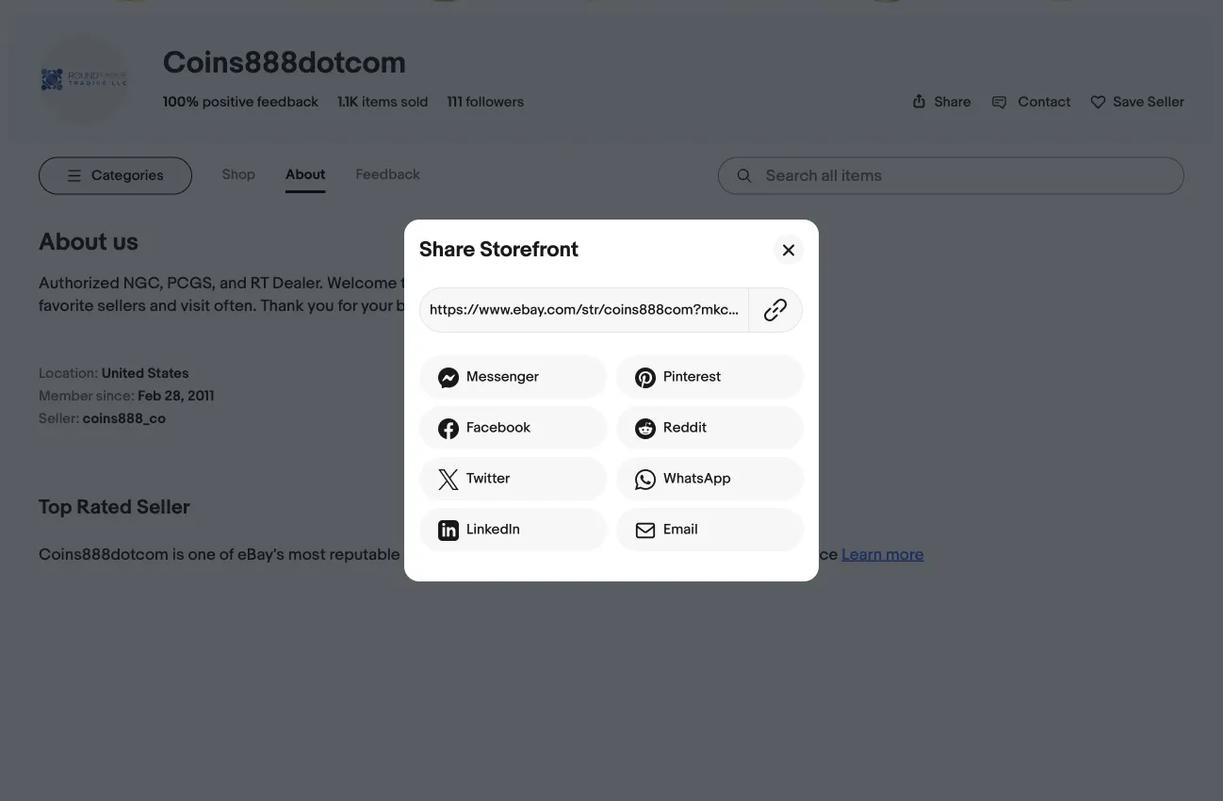 Task type: describe. For each thing, give the bounding box(es) containing it.
service
[[784, 545, 838, 565]]

shop
[[222, 166, 255, 183]]

please
[[531, 273, 580, 293]]

coins888dotcom is one of ebay's most reputable sellers. consistently delivers outstanding customer service learn more
[[39, 545, 924, 565]]

one
[[188, 545, 216, 565]]

wrapper image for pinterest
[[635, 367, 664, 389]]

states
[[148, 365, 189, 382]]

customer
[[710, 545, 780, 565]]

wrapper image for whatsapp
[[635, 469, 664, 491]]

my
[[419, 273, 441, 293]]

categories button
[[39, 157, 192, 195]]

twitter
[[467, 470, 510, 487]]

pinterest
[[664, 369, 721, 386]]

rated
[[77, 495, 132, 520]]

facebook
[[467, 420, 531, 436]]

most
[[288, 545, 326, 565]]

united
[[102, 365, 144, 382]]

ebay
[[445, 273, 480, 293]]

feedback
[[257, 94, 319, 111]]

more
[[886, 545, 924, 565]]

pinterest button
[[616, 355, 804, 399]]

share button
[[912, 94, 971, 111]]

learn
[[842, 545, 882, 565]]

wrapper image for facebook
[[438, 418, 467, 440]]

28,
[[165, 388, 184, 405]]

outstanding
[[618, 545, 707, 565]]

whatsapp
[[664, 470, 731, 487]]

authorized
[[39, 273, 120, 293]]

store.
[[484, 273, 527, 293]]

copy link to clipboard image
[[749, 299, 802, 321]]

0 vertical spatial your
[[661, 273, 693, 293]]

0 vertical spatial and
[[220, 273, 247, 293]]

you
[[308, 296, 334, 316]]

email
[[664, 521, 698, 538]]

wrapper image for twitter
[[438, 469, 467, 491]]

member
[[39, 388, 93, 405]]

ngc,
[[123, 273, 163, 293]]

top rated seller
[[39, 495, 190, 520]]

sellers.
[[404, 545, 457, 565]]

followers
[[466, 94, 524, 111]]

add
[[583, 273, 612, 293]]

1.1k items sold
[[338, 94, 428, 111]]

messenger button
[[419, 355, 607, 399]]

list
[[696, 273, 718, 293]]

pcgs,
[[167, 273, 216, 293]]

1 vertical spatial of
[[219, 545, 234, 565]]

thank
[[261, 296, 304, 316]]

1.1k
[[338, 94, 359, 111]]

about us
[[39, 228, 139, 257]]

authorized ngc, pcgs, and rt dealer.  welcome to my ebay store. please add me to your list of favorite sellers and visit often. thank you for your business.
[[39, 273, 736, 316]]

email button
[[616, 508, 804, 552]]

about for about
[[286, 166, 326, 183]]

items
[[362, 94, 398, 111]]



Task type: locate. For each thing, give the bounding box(es) containing it.
about
[[286, 166, 326, 183], [39, 228, 107, 257]]

for
[[338, 296, 357, 316]]

0 horizontal spatial share
[[419, 237, 475, 263]]

favorite
[[39, 296, 94, 316]]

0 horizontal spatial to
[[401, 273, 416, 293]]

your
[[661, 273, 693, 293], [361, 296, 393, 316]]

consistently
[[460, 545, 553, 565]]

wrapper image up linkedin
[[438, 469, 467, 491]]

feedback
[[356, 166, 420, 183]]

facebook button
[[419, 406, 607, 450]]

of
[[722, 273, 736, 293], [219, 545, 234, 565]]

your down welcome
[[361, 296, 393, 316]]

storefront
[[480, 237, 579, 263]]

wrapper image inside email button
[[635, 520, 664, 542]]

to left my
[[401, 273, 416, 293]]

learn more link
[[842, 545, 924, 565]]

111
[[447, 94, 463, 111]]

rt
[[251, 273, 269, 293]]

1 vertical spatial your
[[361, 296, 393, 316]]

1 horizontal spatial your
[[661, 273, 693, 293]]

share left contact link
[[935, 94, 971, 111]]

your left list
[[661, 273, 693, 293]]

positive
[[202, 94, 254, 111]]

is
[[172, 545, 184, 565]]

1 vertical spatial coins888dotcom
[[39, 545, 169, 565]]

about up authorized
[[39, 228, 107, 257]]

contact
[[1019, 94, 1071, 111]]

coins888dotcom for coins888dotcom
[[163, 45, 406, 81]]

wrapper image for linkedin
[[438, 520, 467, 542]]

often.
[[214, 296, 257, 316]]

location: united states member since: feb 28, 2011 seller: coins888_co
[[39, 365, 214, 427]]

top
[[39, 495, 72, 520]]

business.
[[396, 296, 466, 316]]

1 horizontal spatial to
[[642, 273, 657, 293]]

0 vertical spatial of
[[722, 273, 736, 293]]

wrapper image
[[635, 418, 664, 440], [438, 469, 467, 491], [635, 469, 664, 491], [438, 520, 467, 542]]

0 horizontal spatial and
[[150, 296, 177, 316]]

of right one
[[219, 545, 234, 565]]

wrapper image inside twitter button
[[438, 469, 467, 491]]

wrapper image up outstanding
[[635, 520, 664, 542]]

us
[[113, 228, 139, 257]]

1 horizontal spatial about
[[286, 166, 326, 183]]

1 to from the left
[[401, 273, 416, 293]]

2 to from the left
[[642, 273, 657, 293]]

share inside share storefront dialog
[[419, 237, 475, 263]]

2011
[[188, 388, 214, 405]]

since:
[[96, 388, 135, 405]]

wrapper image up reddit
[[635, 367, 664, 389]]

0 vertical spatial about
[[286, 166, 326, 183]]

111 followers
[[447, 94, 524, 111]]

0 vertical spatial share
[[935, 94, 971, 111]]

dealer.
[[272, 273, 323, 293]]

wrapper image for email
[[635, 520, 664, 542]]

1 vertical spatial about
[[39, 228, 107, 257]]

share
[[935, 94, 971, 111], [419, 237, 475, 263]]

wrapper image inside facebook button
[[438, 418, 467, 440]]

wrapper image inside "messenger" button
[[438, 367, 467, 389]]

wrapper image inside linkedin button
[[438, 520, 467, 542]]

ebay's
[[237, 545, 285, 565]]

coins888dotcom link
[[163, 45, 406, 81]]

wrapper image for reddit
[[635, 418, 664, 440]]

sellers
[[97, 296, 146, 316]]

linkedin
[[467, 521, 520, 538]]

and
[[220, 273, 247, 293], [150, 296, 177, 316]]

to right me
[[642, 273, 657, 293]]

about for about us
[[39, 228, 107, 257]]

coins888dotcom up feedback
[[163, 45, 406, 81]]

welcome
[[327, 273, 397, 293]]

0 horizontal spatial your
[[361, 296, 393, 316]]

share for share storefront
[[419, 237, 475, 263]]

share storefront dialog
[[0, 0, 1223, 801]]

to
[[401, 273, 416, 293], [642, 273, 657, 293]]

wrapper image
[[438, 367, 467, 389], [635, 367, 664, 389], [438, 418, 467, 440], [635, 520, 664, 542]]

of inside authorized ngc, pcgs, and rt dealer.  welcome to my ebay store. please add me to your list of favorite sellers and visit often. thank you for your business.
[[722, 273, 736, 293]]

1 horizontal spatial of
[[722, 273, 736, 293]]

tab list
[[222, 158, 450, 193]]

about right shop
[[286, 166, 326, 183]]

twitter button
[[419, 457, 607, 501]]

1 horizontal spatial share
[[935, 94, 971, 111]]

1 horizontal spatial and
[[220, 273, 247, 293]]

and down ngc,
[[150, 296, 177, 316]]

of right list
[[722, 273, 736, 293]]

coins888_co
[[83, 410, 166, 427]]

wrapper image up facebook
[[438, 367, 467, 389]]

1 vertical spatial and
[[150, 296, 177, 316]]

0 vertical spatial coins888dotcom
[[163, 45, 406, 81]]

sold
[[401, 94, 428, 111]]

whatsapp button
[[616, 457, 804, 501]]

me
[[615, 273, 639, 293]]

100%
[[163, 94, 199, 111]]

wrapper image up sellers. on the left bottom of page
[[438, 520, 467, 542]]

share up ebay
[[419, 237, 475, 263]]

delivers
[[556, 545, 615, 565]]

categories
[[91, 167, 164, 184]]

share for share
[[935, 94, 971, 111]]

feb
[[138, 388, 161, 405]]

location:
[[39, 365, 98, 382]]

visit
[[181, 296, 210, 316]]

wrapper image inside whatsapp button
[[635, 469, 664, 491]]

coins888dotcom image
[[39, 67, 129, 92]]

wrapper image up twitter
[[438, 418, 467, 440]]

reddit button
[[616, 406, 804, 450]]

reddit
[[664, 420, 707, 436]]

seller:
[[39, 410, 80, 427]]

0 horizontal spatial about
[[39, 228, 107, 257]]

wrapper image up email
[[635, 469, 664, 491]]

reputable
[[329, 545, 400, 565]]

1 vertical spatial share
[[419, 237, 475, 263]]

seller
[[137, 495, 190, 520]]

share storefront
[[419, 237, 579, 263]]

wrapper image down 'pinterest'
[[635, 418, 664, 440]]

tab list containing shop
[[222, 158, 450, 193]]

wrapper image for messenger
[[438, 367, 467, 389]]

coins888dotcom
[[163, 45, 406, 81], [39, 545, 169, 565]]

and up "often."
[[220, 273, 247, 293]]

wrapper image inside pinterest "button"
[[635, 367, 664, 389]]

0 horizontal spatial of
[[219, 545, 234, 565]]

messenger
[[467, 369, 539, 386]]

100% positive feedback
[[163, 94, 319, 111]]

coins888dotcom for coins888dotcom is one of ebay's most reputable sellers. consistently delivers outstanding customer service learn more
[[39, 545, 169, 565]]

coins888dotcom down rated
[[39, 545, 169, 565]]

wrapper image inside reddit button
[[635, 418, 664, 440]]

linkedin button
[[419, 508, 607, 552]]

contact link
[[992, 94, 1071, 111]]



Task type: vqa. For each thing, say whether or not it's contained in the screenshot.
Visit Store
no



